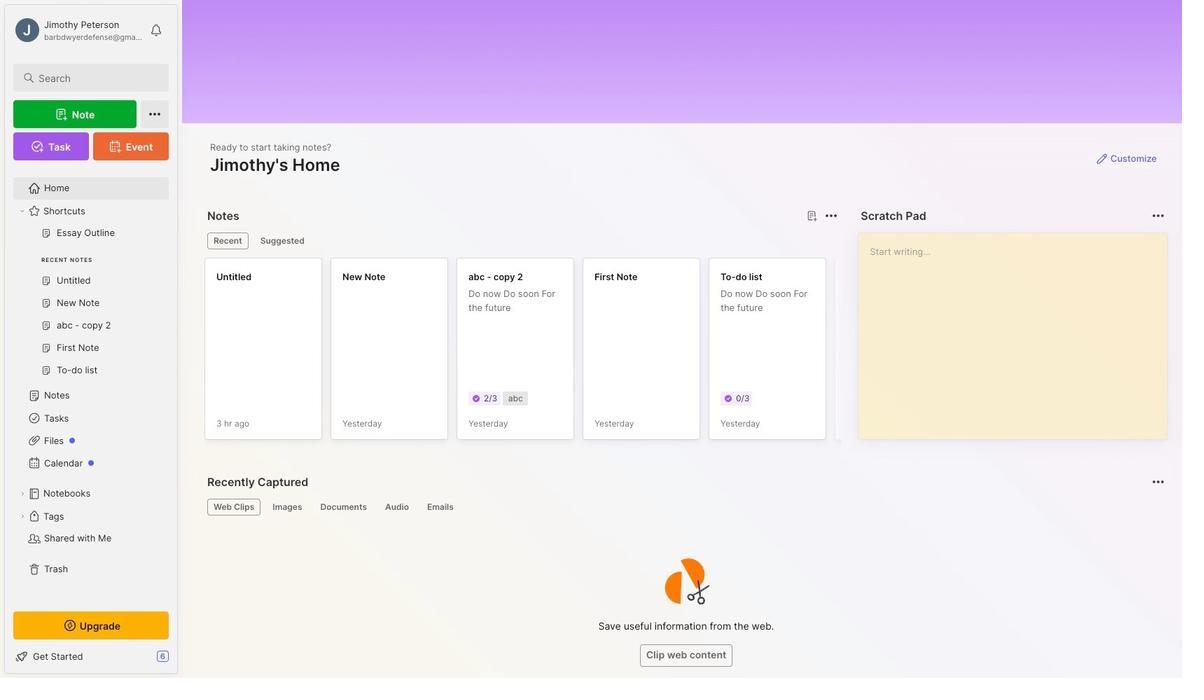 Task type: locate. For each thing, give the bounding box(es) containing it.
None search field
[[39, 69, 156, 86]]

0 vertical spatial more actions image
[[1151, 207, 1167, 224]]

tree
[[5, 169, 177, 599]]

0 vertical spatial tab list
[[207, 233, 836, 249]]

Account field
[[13, 16, 143, 44]]

1 vertical spatial tab list
[[207, 499, 1163, 516]]

More actions field
[[1149, 206, 1169, 226], [1149, 472, 1169, 492]]

2 more actions image from the top
[[1151, 474, 1167, 491]]

tab
[[207, 233, 249, 249], [254, 233, 311, 249], [207, 499, 261, 516], [267, 499, 309, 516], [314, 499, 373, 516], [379, 499, 416, 516], [421, 499, 460, 516]]

1 tab list from the top
[[207, 233, 836, 249]]

main element
[[0, 0, 182, 678]]

none search field inside main element
[[39, 69, 156, 86]]

0 vertical spatial more actions field
[[1149, 206, 1169, 226]]

expand notebooks image
[[18, 490, 27, 498]]

2 tab list from the top
[[207, 499, 1163, 516]]

group inside tree
[[13, 222, 169, 390]]

more actions image
[[1151, 207, 1167, 224], [1151, 474, 1167, 491]]

Help and Learning task checklist field
[[5, 645, 177, 668]]

group
[[13, 222, 169, 390]]

Start writing… text field
[[871, 233, 1167, 428]]

1 vertical spatial more actions field
[[1149, 472, 1169, 492]]

1 more actions image from the top
[[1151, 207, 1167, 224]]

more actions image for 2nd more actions field
[[1151, 474, 1167, 491]]

click to collapse image
[[177, 652, 187, 669]]

tab list
[[207, 233, 836, 249], [207, 499, 1163, 516]]

1 vertical spatial more actions image
[[1151, 474, 1167, 491]]

row group
[[205, 258, 1183, 448]]

tree inside main element
[[5, 169, 177, 599]]



Task type: describe. For each thing, give the bounding box(es) containing it.
1 more actions field from the top
[[1149, 206, 1169, 226]]

more actions image for 1st more actions field from the top
[[1151, 207, 1167, 224]]

2 more actions field from the top
[[1149, 472, 1169, 492]]

expand tags image
[[18, 512, 27, 521]]

Search text field
[[39, 71, 156, 85]]



Task type: vqa. For each thing, say whether or not it's contained in the screenshot.
"WHAT'S NEW" field
no



